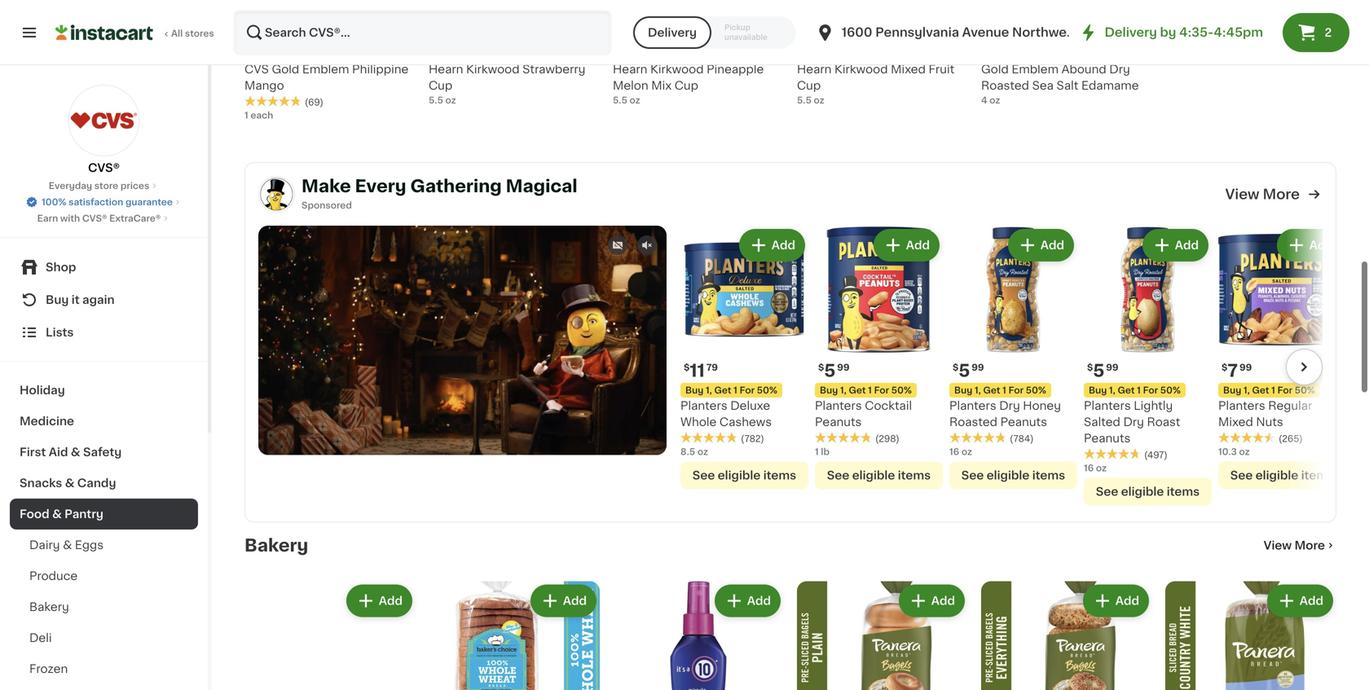 Task type: locate. For each thing, give the bounding box(es) containing it.
1 vertical spatial 7
[[1228, 362, 1238, 379]]

$ up whole
[[684, 363, 690, 372]]

see eligible items for planters lightly salted dry roast peanuts
[[1096, 486, 1200, 498]]

2 horizontal spatial kirkwood
[[835, 63, 888, 75]]

0 horizontal spatial delivery
[[648, 27, 697, 38]]

for up deluxe
[[740, 386, 755, 395]]

5 get from the left
[[1253, 386, 1270, 395]]

0 vertical spatial roasted
[[982, 80, 1030, 91]]

5 up salted
[[1094, 362, 1105, 379]]

for up "cocktail"
[[874, 386, 890, 395]]

1 up planters dry honey roasted peanuts
[[1003, 386, 1007, 395]]

4 99 from the left
[[1240, 363, 1253, 372]]

snacks
[[20, 478, 62, 489]]

1 5.5 from the left
[[429, 96, 443, 105]]

16 for planters dry honey roasted peanuts
[[950, 447, 960, 456]]

1 planters from the left
[[681, 400, 728, 412]]

buy for planters dry honey roasted peanuts
[[955, 386, 973, 395]]

frozen link
[[10, 654, 198, 685]]

gold up mango
[[272, 63, 299, 75]]

1 vertical spatial cvs®
[[82, 214, 107, 223]]

eggs
[[75, 540, 104, 551]]

for up regular on the right bottom of the page
[[1278, 386, 1293, 395]]

buy
[[46, 294, 69, 306], [686, 386, 704, 395], [820, 386, 838, 395], [955, 386, 973, 395], [1089, 386, 1107, 395], [1224, 386, 1242, 395]]

mixed
[[891, 63, 926, 75], [1219, 416, 1254, 428]]

& left candy
[[65, 478, 75, 489]]

3 99 from the left
[[1107, 363, 1119, 372]]

see eligible items button down (265)
[[1219, 462, 1347, 489]]

0 horizontal spatial emblem
[[302, 63, 349, 75]]

planters deluxe whole cashews
[[681, 400, 772, 428]]

see down salted
[[1096, 486, 1119, 498]]

hearn inside hearn kirkwood pineapple melon mix cup 5.5 oz
[[613, 63, 648, 75]]

1, for cocktail
[[841, 386, 847, 395]]

planters for planters deluxe whole cashews
[[681, 400, 728, 412]]

get up lightly
[[1118, 386, 1135, 395]]

1 vertical spatial dry
[[1000, 400, 1021, 412]]

hearn up melon
[[613, 63, 648, 75]]

50% up deluxe
[[757, 386, 778, 395]]

2 5 from the left
[[959, 362, 970, 379]]

gold inside 'gold emblem abound dry roasted sea salt edamame 4 oz'
[[982, 63, 1009, 75]]

see down 8.5 oz
[[693, 470, 715, 481]]

1 up regular on the right bottom of the page
[[1272, 386, 1276, 395]]

5 up planters dry honey roasted peanuts
[[959, 362, 970, 379]]

planters image
[[258, 176, 295, 213]]

earn
[[37, 214, 58, 223]]

see down planters dry honey roasted peanuts
[[962, 470, 984, 481]]

1 vertical spatial 16 oz
[[1084, 464, 1107, 473]]

2 gold from the left
[[982, 63, 1009, 75]]

holiday
[[20, 385, 65, 396]]

delivery up hearn kirkwood pineapple melon mix cup 5.5 oz
[[648, 27, 697, 38]]

16 oz down salted
[[1084, 464, 1107, 473]]

1 $ 5 99 from the left
[[819, 362, 850, 379]]

5 1, from the left
[[1244, 386, 1250, 395]]

$ for planters cocktail peanuts
[[819, 363, 825, 372]]

$ up planters cocktail peanuts
[[819, 363, 825, 372]]

buy 1, get 1 for 50% up planters regular mixed nuts
[[1224, 386, 1316, 395]]

emblem inside 10 cvs gold emblem philippine mango
[[302, 63, 349, 75]]

50% up regular on the right bottom of the page
[[1295, 386, 1316, 395]]

2 get from the left
[[849, 386, 866, 395]]

5 for planters cocktail peanuts
[[825, 362, 836, 379]]

1 for planters cocktail peanuts
[[868, 386, 872, 395]]

planters inside planters cocktail peanuts
[[815, 400, 862, 412]]

1 horizontal spatial $ 5 99
[[953, 362, 985, 379]]

5.5 for hearn
[[797, 96, 812, 105]]

bakery link
[[245, 536, 308, 555], [10, 592, 198, 623]]

2 emblem from the left
[[1012, 63, 1059, 75]]

5 $ from the left
[[1222, 363, 1228, 372]]

3 for from the left
[[1009, 386, 1024, 395]]

cup inside the 7 hearn kirkwood strawberry cup 5.5 oz
[[429, 80, 453, 91]]

2 horizontal spatial cup
[[797, 80, 821, 91]]

hearn for hearn kirkwood pineapple melon mix cup
[[613, 63, 648, 75]]

hearn down search field
[[429, 63, 463, 75]]

1 horizontal spatial 16
[[1084, 464, 1094, 473]]

see eligible items down (782) at the bottom of page
[[693, 470, 797, 481]]

1 get from the left
[[715, 386, 732, 395]]

2 cup from the left
[[675, 80, 699, 91]]

3 buy 1, get 1 for 50% from the left
[[955, 386, 1047, 395]]

1 horizontal spatial kirkwood
[[651, 63, 704, 75]]

2 planters from the left
[[815, 400, 862, 412]]

0 horizontal spatial 5.5
[[429, 96, 443, 105]]

product group containing 11
[[681, 226, 809, 489]]

1 horizontal spatial hearn
[[613, 63, 648, 75]]

dairy & eggs link
[[10, 530, 198, 561]]

emblem up sea
[[1012, 63, 1059, 75]]

5.5 inside the 7 hearn kirkwood strawberry cup 5.5 oz
[[429, 96, 443, 105]]

1 for planters lightly salted dry roast peanuts
[[1137, 386, 1141, 395]]

dry up 'edamame' at the top right
[[1110, 63, 1131, 75]]

items for planters lightly salted dry roast peanuts
[[1167, 486, 1200, 498]]

99 up planters cocktail peanuts
[[838, 363, 850, 372]]

shop
[[46, 262, 76, 273]]

0 horizontal spatial 7
[[438, 42, 448, 59]]

2 horizontal spatial $ 5 99
[[1088, 362, 1119, 379]]

1, for dry
[[975, 386, 981, 395]]

$ up planters dry honey roasted peanuts
[[953, 363, 959, 372]]

3 $ 5 99 from the left
[[1088, 362, 1119, 379]]

peanuts inside planters dry honey roasted peanuts
[[1001, 416, 1048, 428]]

0 horizontal spatial 16 oz
[[950, 447, 973, 456]]

get up planters cocktail peanuts
[[849, 386, 866, 395]]

cup inside 'hearn kirkwood mixed fruit cup 5.5 oz'
[[797, 80, 821, 91]]

aid
[[49, 447, 68, 458]]

1 up deluxe
[[734, 386, 738, 395]]

0 vertical spatial 16
[[950, 447, 960, 456]]

gold
[[272, 63, 299, 75], [982, 63, 1009, 75]]

2 99 from the left
[[972, 363, 985, 372]]

1 5 from the left
[[825, 362, 836, 379]]

view
[[1226, 187, 1260, 201], [1264, 540, 1292, 551]]

$ up planters regular mixed nuts
[[1222, 363, 1228, 372]]

peanuts inside planters cocktail peanuts
[[815, 416, 862, 428]]

kirkwood inside 'hearn kirkwood mixed fruit cup 5.5 oz'
[[835, 63, 888, 75]]

1 99 from the left
[[838, 363, 850, 372]]

8.5
[[681, 447, 696, 456]]

1 vertical spatial mixed
[[1219, 416, 1254, 428]]

7 inside item carousel "region"
[[1228, 362, 1238, 379]]

99 inside $ 7 99
[[1240, 363, 1253, 372]]

0 vertical spatial cvs®
[[88, 162, 120, 174]]

lb
[[821, 447, 830, 456]]

0 vertical spatial bakery link
[[245, 536, 308, 555]]

eligible down (782) at the bottom of page
[[718, 470, 761, 481]]

buy 1, get 1 for 50% for cocktail
[[820, 386, 912, 395]]

buy left it
[[46, 294, 69, 306]]

1 horizontal spatial gold
[[982, 63, 1009, 75]]

2 vertical spatial dry
[[1124, 416, 1145, 428]]

see eligible items for planters dry honey roasted peanuts
[[962, 470, 1066, 481]]

2 horizontal spatial hearn
[[797, 63, 832, 75]]

buy for planters cocktail peanuts
[[820, 386, 838, 395]]

eligible for whole
[[718, 470, 761, 481]]

planters inside planters regular mixed nuts
[[1219, 400, 1266, 412]]

3 1, from the left
[[975, 386, 981, 395]]

1 horizontal spatial 7
[[1228, 362, 1238, 379]]

buy for planters regular mixed nuts
[[1224, 386, 1242, 395]]

1 vertical spatial 16
[[1084, 464, 1094, 473]]

2 for from the left
[[874, 386, 890, 395]]

delivery left by
[[1105, 26, 1158, 38]]

$
[[684, 363, 690, 372], [819, 363, 825, 372], [953, 363, 959, 372], [1088, 363, 1094, 372], [1222, 363, 1228, 372]]

medicine
[[20, 416, 74, 427]]

kirkwood inside hearn kirkwood pineapple melon mix cup 5.5 oz
[[651, 63, 704, 75]]

$ 5 99 up salted
[[1088, 362, 1119, 379]]

cvs®
[[88, 162, 120, 174], [82, 214, 107, 223]]

1 up lightly
[[1137, 386, 1141, 395]]

planters left honey
[[950, 400, 997, 412]]

4 get from the left
[[1118, 386, 1135, 395]]

see eligible items
[[693, 470, 797, 481], [827, 470, 931, 481], [962, 470, 1066, 481], [1231, 470, 1335, 481], [1096, 486, 1200, 498]]

roasted
[[982, 80, 1030, 91], [950, 416, 998, 428]]

buy 1, get 1 for 50% up planters dry honey roasted peanuts
[[955, 386, 1047, 395]]

1 vertical spatial bakery link
[[10, 592, 198, 623]]

$ up salted
[[1088, 363, 1094, 372]]

3 kirkwood from the left
[[835, 63, 888, 75]]

4 79
[[622, 42, 648, 59]]

hearn
[[429, 63, 463, 75], [613, 63, 648, 75], [797, 63, 832, 75]]

see eligible items down (265)
[[1231, 470, 1335, 481]]

1 horizontal spatial cup
[[675, 80, 699, 91]]

service type group
[[633, 16, 796, 49]]

see eligible items button
[[681, 462, 809, 489], [815, 462, 943, 489], [950, 462, 1078, 489], [1219, 462, 1347, 489], [1084, 478, 1212, 506]]

1 horizontal spatial bakery
[[245, 537, 308, 554]]

peanuts up lb
[[815, 416, 862, 428]]

see eligible items for planters regular mixed nuts
[[1231, 470, 1335, 481]]

5.5 inside 'hearn kirkwood mixed fruit cup 5.5 oz'
[[797, 96, 812, 105]]

0 horizontal spatial $ 5 99
[[819, 362, 850, 379]]

16 oz down planters dry honey roasted peanuts
[[950, 447, 973, 456]]

see eligible items down (497)
[[1096, 486, 1200, 498]]

& for eggs
[[63, 540, 72, 551]]

99 for cocktail
[[838, 363, 850, 372]]

hearn for hearn kirkwood mixed fruit cup
[[797, 63, 832, 75]]

16 oz
[[950, 447, 973, 456], [1084, 464, 1107, 473]]

2 hearn from the left
[[613, 63, 648, 75]]

prices
[[121, 181, 149, 190]]

cvs® down satisfaction
[[82, 214, 107, 223]]

buy for planters lightly salted dry roast peanuts
[[1089, 386, 1107, 395]]

eligible down (265)
[[1256, 470, 1299, 481]]

snacks & candy link
[[10, 468, 198, 499]]

1 vertical spatial 79
[[707, 363, 718, 372]]

0 horizontal spatial hearn
[[429, 63, 463, 75]]

see down '10.3 oz'
[[1231, 470, 1253, 481]]

cvs® up everyday store prices link
[[88, 162, 120, 174]]

3 5 from the left
[[1094, 362, 1105, 379]]

cvs® logo image
[[68, 85, 140, 157]]

3 planters from the left
[[950, 400, 997, 412]]

delivery
[[1105, 26, 1158, 38], [648, 27, 697, 38]]

4:35-
[[1180, 26, 1214, 38]]

items down (265)
[[1302, 470, 1335, 481]]

$ for planters deluxe whole cashews
[[684, 363, 690, 372]]

0 horizontal spatial bakery link
[[10, 592, 198, 623]]

1 kirkwood from the left
[[466, 63, 520, 75]]

items
[[764, 470, 797, 481], [898, 470, 931, 481], [1033, 470, 1066, 481], [1302, 470, 1335, 481], [1167, 486, 1200, 498]]

see eligible items down (784)
[[962, 470, 1066, 481]]

earn with cvs® extracare® link
[[37, 212, 171, 225]]

2 $ from the left
[[819, 363, 825, 372]]

3 hearn from the left
[[797, 63, 832, 75]]

$ 5 99 for planters dry honey roasted peanuts
[[953, 362, 985, 379]]

4 $ from the left
[[1088, 363, 1094, 372]]

mango
[[245, 80, 284, 91]]

deli
[[29, 633, 52, 644]]

items for planters dry honey roasted peanuts
[[1033, 470, 1066, 481]]

planters up lb
[[815, 400, 862, 412]]

& left eggs
[[63, 540, 72, 551]]

hearn kirkwood pineapple melon mix cup 5.5 oz
[[613, 63, 764, 105]]

gathering
[[411, 178, 502, 195]]

0 vertical spatial 16 oz
[[950, 447, 973, 456]]

5.5 inside hearn kirkwood pineapple melon mix cup 5.5 oz
[[613, 96, 628, 105]]

0 horizontal spatial 5
[[825, 362, 836, 379]]

buy 1, get 1 for 50% for dry
[[955, 386, 1047, 395]]

0 horizontal spatial mixed
[[891, 63, 926, 75]]

0 vertical spatial dry
[[1110, 63, 1131, 75]]

items down (298)
[[898, 470, 931, 481]]

5 buy 1, get 1 for 50% from the left
[[1224, 386, 1316, 395]]

see eligible items for planters cocktail peanuts
[[827, 470, 931, 481]]

79 inside 4 79
[[636, 43, 648, 52]]

99 up planters regular mixed nuts
[[1240, 363, 1253, 372]]

4 for from the left
[[1143, 386, 1159, 395]]

store
[[94, 181, 118, 190]]

for for lightly
[[1143, 386, 1159, 395]]

1 vertical spatial roasted
[[950, 416, 998, 428]]

delivery by 4:35-4:45pm
[[1105, 26, 1264, 38]]

1 horizontal spatial view
[[1264, 540, 1292, 551]]

1 horizontal spatial peanuts
[[1001, 416, 1048, 428]]

lists
[[46, 327, 74, 338]]

$ inside $ 7 99
[[1222, 363, 1228, 372]]

planters inside planters dry honey roasted peanuts
[[950, 400, 997, 412]]

2 horizontal spatial peanuts
[[1084, 433, 1131, 444]]

2 buy 1, get 1 for 50% from the left
[[820, 386, 912, 395]]

4 1, from the left
[[1110, 386, 1116, 395]]

dry
[[1110, 63, 1131, 75], [1000, 400, 1021, 412], [1124, 416, 1145, 428]]

peanuts up (784)
[[1001, 416, 1048, 428]]

1600 pennsylvania avenue northwest
[[842, 26, 1079, 38]]

kirkwood for hearn kirkwood pineapple melon mix cup
[[651, 63, 704, 75]]

buy 1, get 1 for 50%
[[686, 386, 778, 395], [820, 386, 912, 395], [955, 386, 1047, 395], [1089, 386, 1181, 395], [1224, 386, 1316, 395]]

0 vertical spatial view
[[1226, 187, 1260, 201]]

1 horizontal spatial 79
[[707, 363, 718, 372]]

99 for regular
[[1240, 363, 1253, 372]]

buy down 11
[[686, 386, 704, 395]]

buy up planters cocktail peanuts
[[820, 386, 838, 395]]

get for regular
[[1253, 386, 1270, 395]]

16 down planters dry honey roasted peanuts
[[950, 447, 960, 456]]

emblem
[[302, 63, 349, 75], [1012, 63, 1059, 75]]

10 cvs gold emblem philippine mango
[[245, 42, 409, 91]]

buy up planters dry honey roasted peanuts
[[955, 386, 973, 395]]

emblem up '(69)'
[[302, 63, 349, 75]]

1 horizontal spatial 4
[[982, 96, 988, 105]]

50% up honey
[[1026, 386, 1047, 395]]

kirkwood up 'mix'
[[651, 63, 704, 75]]

2 1, from the left
[[841, 386, 847, 395]]

hearn inside 'hearn kirkwood mixed fruit cup 5.5 oz'
[[797, 63, 832, 75]]

planters
[[681, 400, 728, 412], [815, 400, 862, 412], [950, 400, 997, 412], [1084, 400, 1131, 412], [1219, 400, 1266, 412]]

1 gold from the left
[[272, 63, 299, 75]]

7 hearn kirkwood strawberry cup 5.5 oz
[[429, 42, 586, 105]]

&
[[71, 447, 80, 458], [65, 478, 75, 489], [52, 509, 62, 520], [63, 540, 72, 551]]

all stores
[[171, 29, 214, 38]]

& right food
[[52, 509, 62, 520]]

1 cup from the left
[[429, 80, 453, 91]]

0 horizontal spatial cup
[[429, 80, 453, 91]]

see eligible items down (298)
[[827, 470, 931, 481]]

dry inside 'gold emblem abound dry roasted sea salt edamame 4 oz'
[[1110, 63, 1131, 75]]

$ 5 99 up planters cocktail peanuts
[[819, 362, 850, 379]]

79 inside $ 11 79
[[707, 363, 718, 372]]

planters inside planters lightly salted dry roast peanuts
[[1084, 400, 1131, 412]]

eligible for salted
[[1122, 486, 1164, 498]]

5 up planters cocktail peanuts
[[825, 362, 836, 379]]

buy 1, get 1 for 50% for deluxe
[[686, 386, 778, 395]]

see eligible items button for planters dry honey roasted peanuts
[[950, 462, 1078, 489]]

oz
[[446, 96, 456, 105], [630, 96, 641, 105], [814, 96, 825, 105], [990, 96, 1001, 105], [698, 447, 708, 456], [962, 447, 973, 456], [1240, 447, 1250, 456], [1096, 464, 1107, 473]]

whole
[[681, 416, 717, 428]]

1 horizontal spatial mixed
[[1219, 416, 1254, 428]]

buy up salted
[[1089, 386, 1107, 395]]

item carousel region
[[667, 226, 1348, 509]]

pantry
[[65, 509, 103, 520]]

2 5.5 from the left
[[613, 96, 628, 105]]

see eligible items button for planters cocktail peanuts
[[815, 462, 943, 489]]

$ 11 79
[[684, 362, 718, 379]]

items down (782) at the bottom of page
[[764, 470, 797, 481]]

1 $ from the left
[[684, 363, 690, 372]]

4:45pm
[[1214, 26, 1264, 38]]

items down (784)
[[1033, 470, 1066, 481]]

dry inside planters lightly salted dry roast peanuts
[[1124, 416, 1145, 428]]

2
[[1325, 27, 1332, 38]]

3 cup from the left
[[797, 80, 821, 91]]

$ inside $ 11 79
[[684, 363, 690, 372]]

1 horizontal spatial 16 oz
[[1084, 464, 1107, 473]]

everyday store prices link
[[49, 179, 159, 192]]

0 vertical spatial mixed
[[891, 63, 926, 75]]

3 $ from the left
[[953, 363, 959, 372]]

4 up melon
[[622, 42, 635, 59]]

100% satisfaction guarantee button
[[25, 192, 183, 209]]

50% up "cocktail"
[[892, 386, 912, 395]]

0 horizontal spatial 79
[[636, 43, 648, 52]]

79 up melon
[[636, 43, 648, 52]]

see eligible items button down (497)
[[1084, 478, 1212, 506]]

1, down $ 7 99
[[1244, 386, 1250, 395]]

delivery inside button
[[648, 27, 697, 38]]

1 horizontal spatial 5.5
[[613, 96, 628, 105]]

1 vertical spatial view
[[1264, 540, 1292, 551]]

buy down $ 7 99
[[1224, 386, 1242, 395]]

1 horizontal spatial delivery
[[1105, 26, 1158, 38]]

50% for dry
[[1026, 386, 1047, 395]]

1 for from the left
[[740, 386, 755, 395]]

philippine
[[352, 63, 409, 75]]

0 horizontal spatial 16
[[950, 447, 960, 456]]

2 horizontal spatial 5
[[1094, 362, 1105, 379]]

see eligible items button down (784)
[[950, 462, 1078, 489]]

1, up salted
[[1110, 386, 1116, 395]]

None search field
[[233, 10, 612, 55]]

1, up planters dry honey roasted peanuts
[[975, 386, 981, 395]]

buy 1, get 1 for 50% for lightly
[[1089, 386, 1181, 395]]

get up planters dry honey roasted peanuts
[[984, 386, 1001, 395]]

see eligible items button down (782) at the bottom of page
[[681, 462, 809, 489]]

hearn right pineapple
[[797, 63, 832, 75]]

items down (497)
[[1167, 486, 1200, 498]]

4 50% from the left
[[1161, 386, 1181, 395]]

5 planters from the left
[[1219, 400, 1266, 412]]

planters up nuts
[[1219, 400, 1266, 412]]

3 50% from the left
[[1026, 386, 1047, 395]]

4 down avenue at the top right
[[982, 96, 988, 105]]

0 horizontal spatial gold
[[272, 63, 299, 75]]

see down lb
[[827, 470, 850, 481]]

5 for from the left
[[1278, 386, 1293, 395]]

see
[[693, 470, 715, 481], [827, 470, 850, 481], [962, 470, 984, 481], [1231, 470, 1253, 481], [1096, 486, 1119, 498]]

5 50% from the left
[[1295, 386, 1316, 395]]

0 horizontal spatial kirkwood
[[466, 63, 520, 75]]

(265)
[[1279, 434, 1303, 443]]

planters for planters regular mixed nuts
[[1219, 400, 1266, 412]]

planters inside the 'planters deluxe whole cashews'
[[681, 400, 728, 412]]

planters up salted
[[1084, 400, 1131, 412]]

0 vertical spatial 79
[[636, 43, 648, 52]]

eligible down (497)
[[1122, 486, 1164, 498]]

& inside "link"
[[63, 540, 72, 551]]

all stores link
[[55, 10, 215, 55]]

see for planters regular mixed nuts
[[1231, 470, 1253, 481]]

cocktail
[[865, 400, 912, 412]]

4 planters from the left
[[1084, 400, 1131, 412]]

2 $ 5 99 from the left
[[953, 362, 985, 379]]

1, for lightly
[[1110, 386, 1116, 395]]

1 horizontal spatial emblem
[[1012, 63, 1059, 75]]

for
[[740, 386, 755, 395], [874, 386, 890, 395], [1009, 386, 1024, 395], [1143, 386, 1159, 395], [1278, 386, 1293, 395]]

dry left honey
[[1000, 400, 1021, 412]]

3 5.5 from the left
[[797, 96, 812, 105]]

cvs
[[245, 63, 269, 75]]

mixed inside 'hearn kirkwood mixed fruit cup 5.5 oz'
[[891, 63, 926, 75]]

1 vertical spatial bakery
[[29, 602, 69, 613]]

gold down avenue at the top right
[[982, 63, 1009, 75]]

delivery by 4:35-4:45pm link
[[1079, 23, 1264, 42]]

0 vertical spatial 4
[[622, 42, 635, 59]]

by
[[1161, 26, 1177, 38]]

product group
[[681, 226, 809, 489], [815, 226, 943, 489], [950, 226, 1078, 489], [1084, 226, 1212, 506], [1219, 226, 1347, 489], [245, 582, 416, 691], [429, 582, 600, 691], [613, 582, 784, 691], [797, 582, 969, 691], [982, 582, 1153, 691], [1166, 582, 1337, 691]]

1, up planters cocktail peanuts
[[841, 386, 847, 395]]

mixed inside planters regular mixed nuts
[[1219, 416, 1254, 428]]

Search field
[[235, 11, 611, 54]]

eligible for peanuts
[[853, 470, 895, 481]]

1, down $ 11 79
[[706, 386, 712, 395]]

0 vertical spatial 7
[[438, 42, 448, 59]]

2 horizontal spatial 5.5
[[797, 96, 812, 105]]

1 horizontal spatial bakery link
[[245, 536, 308, 555]]

cup
[[429, 80, 453, 91], [675, 80, 699, 91], [797, 80, 821, 91]]

4 buy 1, get 1 for 50% from the left
[[1089, 386, 1181, 395]]

1 50% from the left
[[757, 386, 778, 395]]

11
[[690, 362, 705, 379]]

50% up lightly
[[1161, 386, 1181, 395]]

2 kirkwood from the left
[[651, 63, 704, 75]]

1 up "cocktail"
[[868, 386, 872, 395]]

bakery
[[245, 537, 308, 554], [29, 602, 69, 613]]

1 emblem from the left
[[302, 63, 349, 75]]

dry down lightly
[[1124, 416, 1145, 428]]

1 1, from the left
[[706, 386, 712, 395]]

get up planters regular mixed nuts
[[1253, 386, 1270, 395]]

more
[[1263, 187, 1300, 201], [1295, 540, 1326, 551]]

planters for planters lightly salted dry roast peanuts
[[1084, 400, 1131, 412]]

79
[[636, 43, 648, 52], [707, 363, 718, 372]]

kirkwood down 1600 on the top
[[835, 63, 888, 75]]

4 inside 'gold emblem abound dry roasted sea salt edamame 4 oz'
[[982, 96, 988, 105]]

$3.49 element
[[982, 40, 1153, 61]]

1, for regular
[[1244, 386, 1250, 395]]

see eligible items button down (298)
[[815, 462, 943, 489]]

kirkwood
[[466, 63, 520, 75], [651, 63, 704, 75], [835, 63, 888, 75]]

for for regular
[[1278, 386, 1293, 395]]

16 down salted
[[1084, 464, 1094, 473]]

3 get from the left
[[984, 386, 1001, 395]]

1 horizontal spatial 5
[[959, 362, 970, 379]]

1 hearn from the left
[[429, 63, 463, 75]]

79 right 11
[[707, 363, 718, 372]]

50% for cocktail
[[892, 386, 912, 395]]

1 buy 1, get 1 for 50% from the left
[[686, 386, 778, 395]]

0 horizontal spatial peanuts
[[815, 416, 862, 428]]

1 vertical spatial 4
[[982, 96, 988, 105]]

2 50% from the left
[[892, 386, 912, 395]]



Task type: describe. For each thing, give the bounding box(es) containing it.
delivery for delivery
[[648, 27, 697, 38]]

10.3 oz
[[1219, 447, 1250, 456]]

1 each
[[245, 111, 273, 120]]

oz inside the 7 hearn kirkwood strawberry cup 5.5 oz
[[446, 96, 456, 105]]

10
[[254, 42, 274, 59]]

produce
[[29, 571, 78, 582]]

cashews
[[720, 416, 772, 428]]

for for dry
[[1009, 386, 1024, 395]]

16 for planters lightly salted dry roast peanuts
[[1084, 464, 1094, 473]]

deluxe
[[731, 400, 771, 412]]

emblem inside 'gold emblem abound dry roasted sea salt edamame 4 oz'
[[1012, 63, 1059, 75]]

kirkwood inside the 7 hearn kirkwood strawberry cup 5.5 oz
[[466, 63, 520, 75]]

1 left each
[[245, 111, 248, 120]]

first aid & safety link
[[10, 437, 198, 468]]

cup for 7
[[429, 80, 453, 91]]

dry for abound
[[1110, 63, 1131, 75]]

it
[[72, 294, 80, 306]]

candy
[[77, 478, 116, 489]]

regular
[[1269, 400, 1313, 412]]

gold inside 10 cvs gold emblem philippine mango
[[272, 63, 299, 75]]

mixed for nuts
[[1219, 416, 1254, 428]]

$ for planters regular mixed nuts
[[1222, 363, 1228, 372]]

produce link
[[10, 561, 198, 592]]

8.5 oz
[[681, 447, 708, 456]]

first
[[20, 447, 46, 458]]

frozen
[[29, 664, 68, 675]]

50% for regular
[[1295, 386, 1316, 395]]

medicine link
[[10, 406, 198, 437]]

everyday store prices
[[49, 181, 149, 190]]

$ 5 99 for planters lightly salted dry roast peanuts
[[1088, 362, 1119, 379]]

oz inside 'gold emblem abound dry roasted sea salt edamame 4 oz'
[[990, 96, 1001, 105]]

holiday link
[[10, 375, 198, 406]]

nsored
[[320, 201, 352, 210]]

(497)
[[1145, 451, 1168, 460]]

salt
[[1057, 80, 1079, 91]]

peanuts inside planters lightly salted dry roast peanuts
[[1084, 433, 1131, 444]]

oz inside 'hearn kirkwood mixed fruit cup 5.5 oz'
[[814, 96, 825, 105]]

nuts
[[1257, 416, 1284, 428]]

100% satisfaction guarantee
[[42, 198, 173, 207]]

0 vertical spatial view more
[[1226, 187, 1300, 201]]

stores
[[185, 29, 214, 38]]

items for planters regular mixed nuts
[[1302, 470, 1335, 481]]

eligible for honey
[[987, 470, 1030, 481]]

see for planters cocktail peanuts
[[827, 470, 850, 481]]

everyday
[[49, 181, 92, 190]]

roasted inside 'gold emblem abound dry roasted sea salt edamame 4 oz'
[[982, 80, 1030, 91]]

1 vertical spatial more
[[1295, 540, 1326, 551]]

1 for planters deluxe whole cashews
[[734, 386, 738, 395]]

kirkwood for hearn kirkwood mixed fruit cup
[[835, 63, 888, 75]]

strawberry
[[523, 63, 586, 75]]

roasted inside planters dry honey roasted peanuts
[[950, 416, 998, 428]]

planters dry honey roasted peanuts
[[950, 400, 1062, 428]]

lists link
[[10, 316, 198, 349]]

mixed for fruit
[[891, 63, 926, 75]]

again
[[82, 294, 115, 306]]

buy it again link
[[10, 284, 198, 316]]

see eligible items button for planters regular mixed nuts
[[1219, 462, 1347, 489]]

food & pantry
[[20, 509, 103, 520]]

abound
[[1062, 63, 1107, 75]]

fruit
[[929, 63, 955, 75]]

(298)
[[876, 434, 900, 443]]

1 lb
[[815, 447, 830, 456]]

see eligible items button for planters deluxe whole cashews
[[681, 462, 809, 489]]

pennsylvania
[[876, 26, 960, 38]]

50% for lightly
[[1161, 386, 1181, 395]]

0 horizontal spatial 4
[[622, 42, 635, 59]]

see eligible items button for planters lightly salted dry roast peanuts
[[1084, 478, 1212, 506]]

avenue
[[963, 26, 1010, 38]]

0 horizontal spatial view
[[1226, 187, 1260, 201]]

cup for hearn
[[797, 80, 821, 91]]

100%
[[42, 198, 66, 207]]

99 for lightly
[[1107, 363, 1119, 372]]

with
[[60, 214, 80, 223]]

1 left lb
[[815, 447, 819, 456]]

$ for planters lightly salted dry roast peanuts
[[1088, 363, 1094, 372]]

hearn inside the 7 hearn kirkwood strawberry cup 5.5 oz
[[429, 63, 463, 75]]

& right aid
[[71, 447, 80, 458]]

1 for planters regular mixed nuts
[[1272, 386, 1276, 395]]

first aid & safety
[[20, 447, 122, 458]]

see for planters deluxe whole cashews
[[693, 470, 715, 481]]

salted
[[1084, 416, 1121, 428]]

oz inside hearn kirkwood pineapple melon mix cup 5.5 oz
[[630, 96, 641, 105]]

satisfaction
[[69, 198, 123, 207]]

$ for planters dry honey roasted peanuts
[[953, 363, 959, 372]]

product group containing 7
[[1219, 226, 1347, 489]]

get for lightly
[[1118, 386, 1135, 395]]

$ 7 99
[[1222, 362, 1253, 379]]

& for pantry
[[52, 509, 62, 520]]

items for planters cocktail peanuts
[[898, 470, 931, 481]]

get for deluxe
[[715, 386, 732, 395]]

1 vertical spatial view more
[[1264, 540, 1326, 551]]

1600 pennsylvania avenue northwest button
[[816, 10, 1079, 55]]

2 button
[[1283, 13, 1350, 52]]

dry for salted
[[1124, 416, 1145, 428]]

for for cocktail
[[874, 386, 890, 395]]

dry inside planters dry honey roasted peanuts
[[1000, 400, 1021, 412]]

dairy & eggs
[[29, 540, 104, 551]]

& for candy
[[65, 478, 75, 489]]

(782)
[[741, 434, 765, 443]]

make every gathering magical spo nsored
[[302, 178, 578, 210]]

hearn kirkwood mixed fruit cup 5.5 oz
[[797, 63, 955, 105]]

planters for planters dry honey roasted peanuts
[[950, 400, 997, 412]]

99 for dry
[[972, 363, 985, 372]]

for for deluxe
[[740, 386, 755, 395]]

deli link
[[10, 623, 198, 654]]

1, for deluxe
[[706, 386, 712, 395]]

(69)
[[305, 98, 324, 107]]

10.3
[[1219, 447, 1237, 456]]

see eligible items for planters deluxe whole cashews
[[693, 470, 797, 481]]

buy 1, get 1 for 50% for regular
[[1224, 386, 1316, 395]]

cvs® inside 'earn with cvs® extracare®' link
[[82, 214, 107, 223]]

pineapple
[[707, 63, 764, 75]]

food
[[20, 509, 49, 520]]

16 oz for planters dry honey roasted peanuts
[[950, 447, 973, 456]]

delivery for delivery by 4:35-4:45pm
[[1105, 26, 1158, 38]]

buy for planters deluxe whole cashews
[[686, 386, 704, 395]]

eligible for mixed
[[1256, 470, 1299, 481]]

see for planters dry honey roasted peanuts
[[962, 470, 984, 481]]

make
[[302, 178, 351, 195]]

instacart logo image
[[55, 23, 153, 42]]

5.5 for 7
[[429, 96, 443, 105]]

cvs® link
[[68, 85, 140, 176]]

0 vertical spatial more
[[1263, 187, 1300, 201]]

lightly
[[1134, 400, 1173, 412]]

5 for planters dry honey roasted peanuts
[[959, 362, 970, 379]]

5 for planters lightly salted dry roast peanuts
[[1094, 362, 1105, 379]]

shop link
[[10, 251, 198, 284]]

0 horizontal spatial bakery
[[29, 602, 69, 613]]

planters lightly salted dry roast peanuts
[[1084, 400, 1181, 444]]

$ 5 99 for planters cocktail peanuts
[[819, 362, 850, 379]]

mix
[[652, 80, 672, 91]]

every
[[355, 178, 407, 195]]

guarantee
[[126, 198, 173, 207]]

50% for deluxe
[[757, 386, 778, 395]]

16 oz for planters lightly salted dry roast peanuts
[[1084, 464, 1107, 473]]

delivery button
[[633, 16, 712, 49]]

magical
[[506, 178, 578, 195]]

1 for planters dry honey roasted peanuts
[[1003, 386, 1007, 395]]

get for dry
[[984, 386, 1001, 395]]

planters for planters cocktail peanuts
[[815, 400, 862, 412]]

gold emblem abound dry roasted sea salt edamame 4 oz
[[982, 63, 1139, 105]]

see for planters lightly salted dry roast peanuts
[[1096, 486, 1119, 498]]

7 inside the 7 hearn kirkwood strawberry cup 5.5 oz
[[438, 42, 448, 59]]

0 vertical spatial bakery
[[245, 537, 308, 554]]

earn with cvs® extracare®
[[37, 214, 161, 223]]

food & pantry link
[[10, 499, 198, 530]]

cvs® inside cvs® link
[[88, 162, 120, 174]]

get for cocktail
[[849, 386, 866, 395]]

(784)
[[1010, 434, 1034, 443]]

1600
[[842, 26, 873, 38]]

items for planters deluxe whole cashews
[[764, 470, 797, 481]]

melon
[[613, 80, 649, 91]]

honey
[[1023, 400, 1062, 412]]

cup inside hearn kirkwood pineapple melon mix cup 5.5 oz
[[675, 80, 699, 91]]

edamame
[[1082, 80, 1139, 91]]



Task type: vqa. For each thing, say whether or not it's contained in the screenshot.
right $ 5 99
yes



